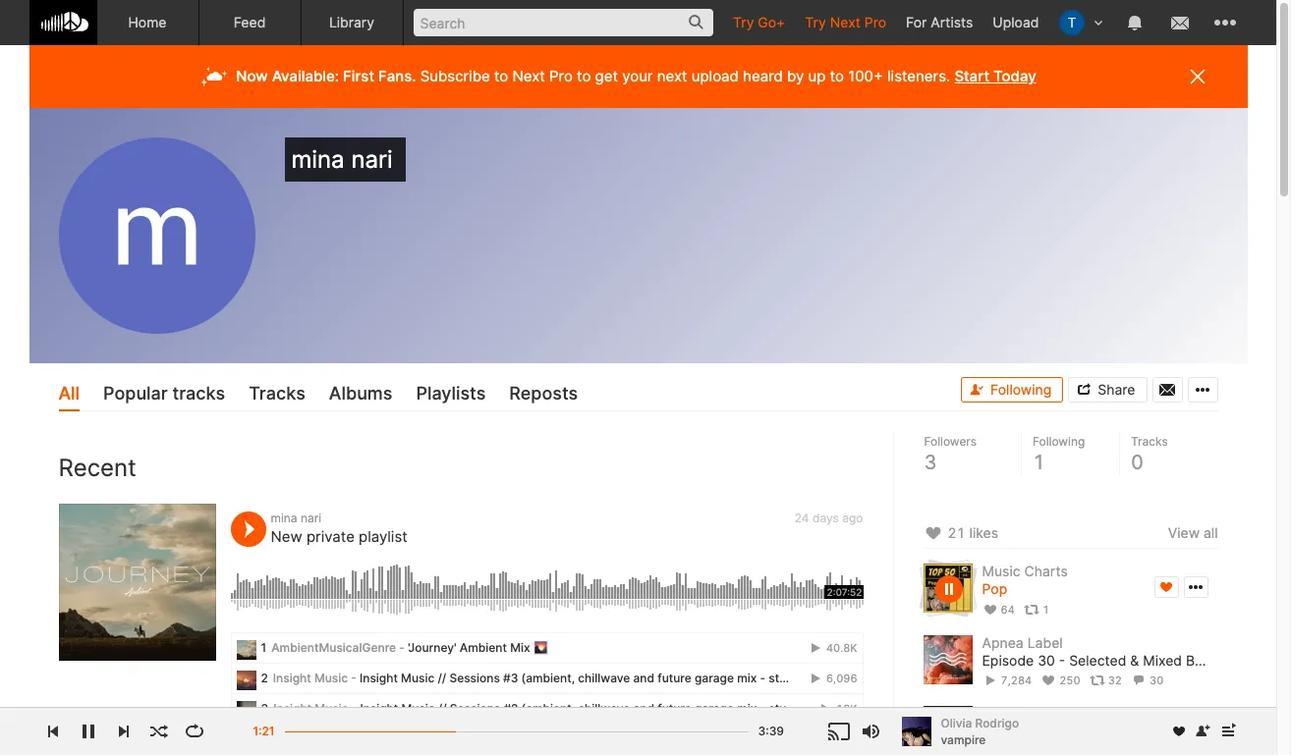 Task type: vqa. For each thing, say whether or not it's contained in the screenshot.
Music in the the Music Charts Pop
yes



Task type: locate. For each thing, give the bounding box(es) containing it.
'journey' ambient mix 🌄 element
[[236, 641, 256, 661]]

progress bar
[[285, 722, 748, 755]]

0 vertical spatial pro
[[865, 14, 887, 30]]

1 up label
[[1043, 603, 1050, 617]]

1 horizontal spatial pro
[[865, 14, 887, 30]]

0 horizontal spatial next
[[513, 67, 545, 86]]

0 vertical spatial ambientmusicalgenre
[[271, 640, 396, 655]]

nari inside mina nari new private playlist
[[301, 511, 321, 525]]

mix
[[737, 671, 757, 686], [737, 701, 757, 716]]

0 vertical spatial tracks
[[249, 383, 306, 404]]

try left go+ at the right
[[733, 14, 754, 30]]

0 vertical spatial future
[[658, 671, 692, 686]]

1 horizontal spatial 30
[[1150, 674, 1164, 688]]

1 right the 'journey' ambient mix 🌄 element
[[261, 640, 267, 655]]

0 vertical spatial chillwave
[[578, 671, 630, 686]]

pro left for
[[865, 14, 887, 30]]

1 future from the top
[[658, 671, 692, 686]]

mixed
[[1143, 652, 1182, 669]]

'infinite' ambient mix element
[[923, 707, 973, 756]]

1 horizontal spatial nari
[[351, 145, 393, 174]]

following for following 1
[[1033, 435, 1085, 450]]

1:21
[[253, 724, 275, 739]]

0 vertical spatial study
[[769, 671, 801, 686]]

chillwave down 2 insight music         - insight music // sessions #3 (ambient, chillwave and future garage mix - study music)
[[578, 701, 630, 716]]

next down search search box
[[513, 67, 545, 86]]

ambientmusicalgenre right the 'journey' ambient mix 🌄 element
[[271, 640, 396, 655]]

3 to from the left
[[830, 67, 844, 86]]

tracks up 0
[[1131, 435, 1168, 450]]

30 down 'mixed'
[[1150, 674, 1164, 688]]

following down the following 'button' at the right of page
[[1033, 435, 1085, 450]]

0 vertical spatial garage
[[695, 671, 734, 686]]

2 study from the top
[[769, 701, 801, 716]]

0
[[1131, 451, 1144, 475]]

1 ambientmusicalgenre         - 'journey' ambient mix 🌄
[[261, 640, 548, 655]]

30 down label
[[1038, 652, 1055, 669]]

ambientmusicalgenre right 4 in the bottom left of the page
[[274, 732, 398, 747]]

1 vertical spatial nari
[[301, 511, 321, 525]]

mix
[[510, 640, 530, 655], [1095, 724, 1117, 740], [526, 732, 546, 747]]

ambient
[[460, 640, 507, 655], [1037, 724, 1091, 740], [475, 732, 523, 747]]

mix down 3 insight music         - insight music // sessions #2 (ambient, chillwave and future garage mix - study music) 13k
[[526, 732, 546, 747]]

0 vertical spatial next
[[830, 14, 861, 30]]

2 try from the left
[[805, 14, 826, 30]]

1 horizontal spatial 3
[[924, 451, 937, 475]]

pop link
[[982, 581, 1008, 599]]

1 horizontal spatial next
[[830, 14, 861, 30]]

olivia rodrigo link
[[941, 716, 1160, 732]]

get
[[595, 67, 618, 86]]

and up 3 insight music         - insight music // sessions #2 (ambient, chillwave and future garage mix - study music) 13k
[[633, 671, 655, 686]]

2 vertical spatial 1
[[261, 640, 267, 655]]

chillwave for #2
[[578, 701, 630, 716]]

(ambient, down 🌄 on the bottom of the page
[[522, 671, 575, 686]]

0 horizontal spatial nari
[[301, 511, 321, 525]]

#3
[[503, 671, 518, 686]]

artists
[[931, 14, 973, 30]]

1 vertical spatial 30
[[1150, 674, 1164, 688]]

days
[[813, 511, 839, 525]]

2 future from the top
[[658, 701, 692, 716]]

study for insight music // sessions #2 (ambient, chillwave and future garage mix - study music)
[[769, 701, 801, 716]]

2
[[261, 671, 268, 686]]

3 inside the 'followers 3'
[[924, 451, 937, 475]]

for artists
[[906, 14, 973, 30]]

study
[[769, 671, 801, 686], [769, 701, 801, 716]]

1 horizontal spatial try
[[805, 14, 826, 30]]

0 vertical spatial //
[[438, 671, 446, 686]]

(ambient, down 2 insight music         - insight music // sessions #3 (ambient, chillwave and future garage mix - study music)
[[522, 701, 575, 716]]

3 down the followers
[[924, 451, 937, 475]]

2 sessions from the top
[[450, 701, 501, 716]]

olivia
[[941, 716, 972, 731]]

24 days ago
[[795, 511, 863, 525]]

mina up new
[[271, 511, 297, 525]]

0 vertical spatial sessions
[[450, 671, 500, 686]]

mina for mina nari new private playlist
[[271, 511, 297, 525]]

7,284
[[1001, 674, 1032, 688]]

pop
[[982, 581, 1008, 598]]

// for #3
[[438, 671, 446, 686]]

1 sessions from the top
[[450, 671, 500, 686]]

2 vertical spatial ambientmusicalgenre
[[274, 732, 398, 747]]

1 vertical spatial pro
[[549, 67, 573, 86]]

listeners.
[[888, 67, 951, 86]]

1 vertical spatial (ambient,
[[522, 701, 575, 716]]

- inside apnea label episode 30 - selected & mixed by kyrro
[[1059, 652, 1066, 669]]

to right subscribe
[[494, 67, 508, 86]]

apnea label episode 30 - selected & mixed by kyrro
[[982, 634, 1241, 669]]

32
[[1108, 674, 1122, 688]]

// up 'daydream'
[[438, 701, 447, 716]]

'infinite'
[[982, 724, 1033, 740]]

to
[[494, 67, 508, 86], [577, 67, 591, 86], [830, 67, 844, 86]]

music) down 6,096
[[804, 701, 842, 716]]

64
[[1001, 603, 1015, 617]]

mix for 'journey' ambient mix 🌄
[[510, 640, 530, 655]]

apnea
[[982, 634, 1024, 651]]

1 vertical spatial mina
[[271, 511, 297, 525]]

🌄
[[533, 640, 548, 655]]

future
[[658, 671, 692, 686], [658, 701, 692, 716]]

ambient for 'daydream' ambient mix
[[475, 732, 523, 747]]

insight music // sessions #2 (ambient, chillwave and future garage mix - study music) element
[[236, 702, 256, 721]]

all link
[[58, 378, 80, 412]]

mina inside mina nari new private playlist
[[271, 511, 297, 525]]

mix for 'daydream' ambient mix
[[526, 732, 546, 747]]

popular
[[103, 383, 168, 404]]

1 music) from the top
[[804, 671, 842, 686]]

2 chillwave from the top
[[578, 701, 630, 716]]

2 garage from the top
[[695, 701, 734, 716]]

followers 3
[[924, 435, 977, 475]]

0 vertical spatial 30
[[1038, 652, 1055, 669]]

mix inside the ambientmusicalgenre 'infinite' ambient mix
[[1095, 724, 1117, 740]]

share
[[1098, 382, 1136, 398]]

1 vertical spatial //
[[438, 701, 447, 716]]

1 (ambient, from the top
[[522, 671, 575, 686]]

0 horizontal spatial 30
[[1038, 652, 1055, 669]]

3
[[924, 451, 937, 475], [261, 701, 269, 716]]

tracks right tracks
[[249, 383, 306, 404]]

insight
[[273, 671, 311, 686], [360, 671, 398, 686], [273, 701, 312, 716], [360, 701, 398, 716]]

// down 'journey'
[[438, 671, 446, 686]]

mix for insight music // sessions #3 (ambient, chillwave and future garage mix - study music)
[[737, 671, 757, 686]]

heard
[[743, 67, 783, 86]]

insight up 4 ambientmusicalgenre         - 'daydream' ambient mix
[[360, 701, 398, 716]]

1 horizontal spatial to
[[577, 67, 591, 86]]

subscribe
[[420, 67, 490, 86]]

1 vertical spatial 3
[[261, 701, 269, 716]]

sessions left #2 at the left of page
[[450, 701, 501, 716]]

music) for insight music // sessions #2 (ambient, chillwave and future garage mix - study music)
[[804, 701, 842, 716]]

1 vertical spatial and
[[633, 701, 655, 716]]

nari down the first
[[351, 145, 393, 174]]

0 vertical spatial mix
[[737, 671, 757, 686]]

try inside "link"
[[733, 14, 754, 30]]

1 garage from the top
[[695, 671, 734, 686]]

nari up private
[[301, 511, 321, 525]]

0 vertical spatial mina
[[291, 145, 345, 174]]

0 vertical spatial and
[[633, 671, 655, 686]]

try right go+ at the right
[[805, 14, 826, 30]]

ambientmusicalgenre
[[271, 640, 396, 655], [982, 706, 1125, 722], [274, 732, 398, 747]]

future for #2
[[658, 701, 692, 716]]

to left get
[[577, 67, 591, 86]]

0 vertical spatial (ambient,
[[522, 671, 575, 686]]

2 music) from the top
[[804, 701, 842, 716]]

4
[[261, 732, 269, 747]]

feed link
[[199, 0, 301, 45]]

0 horizontal spatial tracks
[[249, 383, 306, 404]]

chillwave up 3 insight music         - insight music // sessions #2 (ambient, chillwave and future garage mix - study music) 13k
[[578, 671, 630, 686]]

1 vertical spatial music)
[[804, 701, 842, 716]]

sessions for #3
[[450, 671, 500, 686]]

2 and from the top
[[633, 701, 655, 716]]

tracks
[[249, 383, 306, 404], [1131, 435, 1168, 450]]

playlists link
[[416, 378, 486, 412]]

1 horizontal spatial tracks
[[1131, 435, 1168, 450]]

pro left get
[[549, 67, 573, 86]]

1 try from the left
[[733, 14, 754, 30]]

try for try next pro
[[805, 14, 826, 30]]

ambient down ambientmusicalgenre link
[[1037, 724, 1091, 740]]

music) for insight music // sessions #3 (ambient, chillwave and future garage mix - study music)
[[804, 671, 842, 686]]

0 vertical spatial 1
[[1033, 451, 1046, 475]]

mix down 32 link
[[1095, 724, 1117, 740]]

1 down the following 'button' at the right of page
[[1033, 451, 1046, 475]]

1 vertical spatial 1
[[1043, 603, 1050, 617]]

library link
[[301, 0, 403, 45]]

1 vertical spatial tracks
[[1131, 435, 1168, 450]]

1 vertical spatial future
[[658, 701, 692, 716]]

upload
[[993, 14, 1039, 30]]

next up 100+
[[830, 14, 861, 30]]

next up image
[[1216, 720, 1240, 744]]

0 horizontal spatial to
[[494, 67, 508, 86]]

//
[[438, 671, 446, 686], [438, 701, 447, 716]]

vampire link
[[941, 732, 986, 749]]

ambientmusicalgenre up 'infinite' ambient mix link at the bottom right of the page
[[982, 706, 1125, 722]]

track stats element
[[982, 670, 1218, 692]]

today
[[994, 67, 1037, 86]]

2 (ambient, from the top
[[522, 701, 575, 716]]

0 vertical spatial following
[[991, 382, 1052, 398]]

-
[[399, 640, 405, 655], [1059, 652, 1066, 669], [351, 671, 357, 686], [760, 671, 766, 686], [351, 701, 357, 716], [760, 701, 766, 716], [401, 732, 407, 747]]

None search field
[[403, 0, 723, 44]]

1 // from the top
[[438, 671, 446, 686]]

0 vertical spatial 3
[[924, 451, 937, 475]]

reposts link
[[509, 378, 578, 412]]

ambientmusicalgenre for 1 ambientmusicalgenre         - 'journey' ambient mix 🌄
[[271, 640, 396, 655]]

ambient up '#3'
[[460, 640, 507, 655]]

1 vertical spatial garage
[[695, 701, 734, 716]]

1
[[1033, 451, 1046, 475], [1043, 603, 1050, 617], [261, 640, 267, 655]]

1 chillwave from the top
[[578, 671, 630, 686]]

1 mix from the top
[[737, 671, 757, 686]]

ambientmusicalgenre link
[[982, 706, 1125, 722]]

1 inside playlist stats 'element'
[[1043, 603, 1050, 617]]

1 and from the top
[[633, 671, 655, 686]]

1 vertical spatial mix
[[737, 701, 757, 716]]

mix left 🌄 on the bottom of the page
[[510, 640, 530, 655]]

recent
[[58, 454, 136, 483]]

1 vertical spatial sessions
[[450, 701, 501, 716]]

try go+
[[733, 14, 786, 30]]

250 link
[[1041, 674, 1081, 688]]

pro
[[865, 14, 887, 30], [549, 67, 573, 86]]

ambient down #2 at the left of page
[[475, 732, 523, 747]]

insight right 2
[[273, 671, 311, 686]]

2 horizontal spatial to
[[830, 67, 844, 86]]

0 horizontal spatial try
[[733, 14, 754, 30]]

playlists
[[416, 383, 486, 404]]

1 vertical spatial study
[[769, 701, 801, 716]]

0 vertical spatial nari
[[351, 145, 393, 174]]

sessions left '#3'
[[450, 671, 500, 686]]

music) down "40.8k"
[[804, 671, 842, 686]]

1 inside following 1
[[1033, 451, 1046, 475]]

1 vertical spatial following
[[1033, 435, 1085, 450]]

popular tracks
[[103, 383, 225, 404]]

and down 2 insight music         - insight music // sessions #3 (ambient, chillwave and future garage mix - study music)
[[633, 701, 655, 716]]

3 right the insight music // sessions #2 (ambient, chillwave and future garage mix - study music) element
[[261, 701, 269, 716]]

music
[[982, 563, 1021, 580], [314, 671, 348, 686], [401, 671, 435, 686], [315, 701, 348, 716], [401, 701, 435, 716]]

(ambient,
[[522, 671, 575, 686], [522, 701, 575, 716]]

try
[[733, 14, 754, 30], [805, 14, 826, 30]]

1 vertical spatial chillwave
[[578, 701, 630, 716]]

by
[[1186, 652, 1203, 669]]

1 for 1
[[1043, 603, 1050, 617]]

start today link
[[955, 67, 1037, 86]]

2 to from the left
[[577, 67, 591, 86]]

0 vertical spatial music)
[[804, 671, 842, 686]]

following inside 'button'
[[991, 382, 1052, 398]]

first
[[343, 67, 374, 86]]

following up following 1
[[991, 382, 1052, 398]]

to right up
[[830, 67, 844, 86]]

1 study from the top
[[769, 671, 801, 686]]

0 horizontal spatial 3
[[261, 701, 269, 716]]

2 mix from the top
[[737, 701, 757, 716]]

2 // from the top
[[438, 701, 447, 716]]

new
[[271, 527, 302, 546]]

mina down 'available:'
[[291, 145, 345, 174]]



Task type: describe. For each thing, give the bounding box(es) containing it.
1 to from the left
[[494, 67, 508, 86]]

study for insight music // sessions #3 (ambient, chillwave and future garage mix - study music)
[[769, 671, 801, 686]]

all
[[1204, 525, 1218, 542]]

and for #2
[[633, 701, 655, 716]]

new private playlist element
[[58, 504, 216, 661]]

apnea label link
[[982, 634, 1063, 651]]

share button
[[1069, 378, 1147, 403]]

try go+ link
[[723, 0, 795, 44]]

mina nari's avatar element
[[58, 138, 255, 334]]

64 link
[[982, 603, 1015, 617]]

episode 30 - selected & mixed by kyrro element
[[923, 635, 973, 685]]

24
[[795, 511, 809, 525]]

4 ambientmusicalgenre         - 'daydream' ambient mix
[[261, 732, 546, 747]]

tracks for tracks
[[249, 383, 306, 404]]

sessions for #2
[[450, 701, 501, 716]]

vampire element
[[902, 717, 931, 747]]

#2
[[504, 701, 518, 716]]

insight down 1 ambientmusicalgenre         - 'journey' ambient mix 🌄
[[360, 671, 398, 686]]

40.8k
[[823, 641, 858, 655]]

mina nari new private playlist
[[271, 511, 408, 546]]

garage for insight music // sessions #2 (ambient, chillwave and future garage mix - study music)
[[695, 701, 734, 716]]

now
[[236, 67, 268, 86]]

tracks for tracks 0
[[1131, 435, 1168, 450]]

home link
[[97, 0, 199, 45]]

mina nari link
[[271, 511, 321, 525]]

home
[[128, 14, 167, 30]]

13k
[[836, 702, 858, 716]]

0 horizontal spatial pro
[[549, 67, 573, 86]]

new private playlist link
[[271, 527, 408, 546]]

32 link
[[1090, 674, 1122, 688]]

(ambient, for #3
[[522, 671, 575, 686]]

your
[[622, 67, 653, 86]]

ambient for 'journey' ambient mix 🌄
[[460, 640, 507, 655]]

insight music // sessions #3 (ambient, chillwave and future garage mix - study music) element
[[236, 671, 256, 691]]

following button
[[961, 378, 1064, 403]]

nari for mina nari
[[351, 145, 393, 174]]

// for #2
[[438, 701, 447, 716]]

mix for insight music // sessions #2 (ambient, chillwave and future garage mix - study music)
[[737, 701, 757, 716]]

21
[[948, 525, 966, 542]]

albums
[[329, 383, 393, 404]]

1 vertical spatial ambientmusicalgenre
[[982, 706, 1125, 722]]

pop element
[[923, 564, 973, 613]]

all
[[58, 383, 80, 404]]

playlist stats element
[[982, 599, 1218, 621]]

133k
[[826, 733, 858, 747]]

go+
[[758, 14, 786, 30]]

30 inside track stats element
[[1150, 674, 1164, 688]]

'daydream'
[[410, 732, 472, 747]]

kyrro
[[1207, 652, 1241, 669]]

ago
[[843, 511, 863, 525]]

&
[[1131, 652, 1139, 669]]

view
[[1168, 525, 1200, 542]]

feed
[[234, 14, 266, 30]]

private
[[307, 527, 355, 546]]

and for #3
[[633, 671, 655, 686]]

'infinite' ambient mix link
[[982, 724, 1117, 741]]

library
[[329, 14, 375, 30]]

100+
[[848, 67, 883, 86]]

30 inside apnea label episode 30 - selected & mixed by kyrro
[[1038, 652, 1055, 669]]

1 vertical spatial next
[[513, 67, 545, 86]]

ambientmusicalgenre for 4 ambientmusicalgenre         - 'daydream' ambient mix
[[274, 732, 398, 747]]

reposts
[[509, 383, 578, 404]]

episode
[[982, 652, 1034, 669]]

'journey'
[[408, 640, 457, 655]]

music charts pop
[[982, 563, 1068, 598]]

now available: first fans. subscribe to next pro to get your next upload heard by up to 100+ listeners. start today
[[236, 67, 1037, 86]]

upload link
[[983, 0, 1049, 44]]

try next pro
[[805, 14, 887, 30]]

upload
[[692, 67, 739, 86]]

mina nari
[[291, 145, 399, 174]]

albums link
[[329, 378, 393, 412]]

3:39
[[758, 724, 784, 739]]

'daydream' ambient mix element
[[236, 732, 256, 752]]

label
[[1028, 634, 1063, 651]]

tara schultz's avatar element
[[1059, 10, 1085, 35]]

selected
[[1069, 652, 1127, 669]]

ambientmusicalgenre 'infinite' ambient mix
[[982, 706, 1125, 740]]

for artists link
[[896, 0, 983, 44]]

mina for mina nari
[[291, 145, 345, 174]]

view all
[[1168, 525, 1218, 542]]

250
[[1060, 674, 1081, 688]]

rodrigo
[[975, 716, 1019, 731]]

30 link
[[1131, 674, 1164, 688]]

up
[[808, 67, 826, 86]]

like image
[[923, 522, 944, 546]]

next
[[657, 67, 688, 86]]

available:
[[272, 67, 339, 86]]

future for #3
[[658, 671, 692, 686]]

music charts link
[[982, 563, 1068, 580]]

nari for mina nari new private playlist
[[301, 511, 321, 525]]

insight up '1:21'
[[273, 701, 312, 716]]

charts
[[1025, 563, 1068, 580]]

for
[[906, 14, 927, 30]]

playlist
[[359, 527, 408, 546]]

6,096
[[824, 672, 858, 686]]

tracks link
[[249, 378, 306, 412]]

following for following
[[991, 382, 1052, 398]]

episode 30 - selected & mixed by kyrro link
[[982, 652, 1241, 670]]

(ambient, for #2
[[522, 701, 575, 716]]

following 1
[[1033, 435, 1085, 475]]

try for try go+
[[733, 14, 754, 30]]

start
[[955, 67, 990, 86]]

1 for 1 ambientmusicalgenre         - 'journey' ambient mix 🌄
[[261, 640, 267, 655]]

21 likes
[[948, 525, 999, 542]]

popular tracks link
[[103, 378, 225, 412]]

garage for insight music // sessions #3 (ambient, chillwave and future garage mix - study music)
[[695, 671, 734, 686]]

tracks 0
[[1131, 435, 1168, 475]]

likes
[[970, 525, 999, 542]]

Search search field
[[413, 9, 714, 36]]

chillwave for #3
[[578, 671, 630, 686]]

music inside music charts pop
[[982, 563, 1021, 580]]

ambient inside the ambientmusicalgenre 'infinite' ambient mix
[[1037, 724, 1091, 740]]

vampire
[[941, 733, 986, 747]]

3 insight music         - insight music // sessions #2 (ambient, chillwave and future garage mix - study music) 13k
[[261, 701, 858, 716]]

tracks
[[172, 383, 225, 404]]



